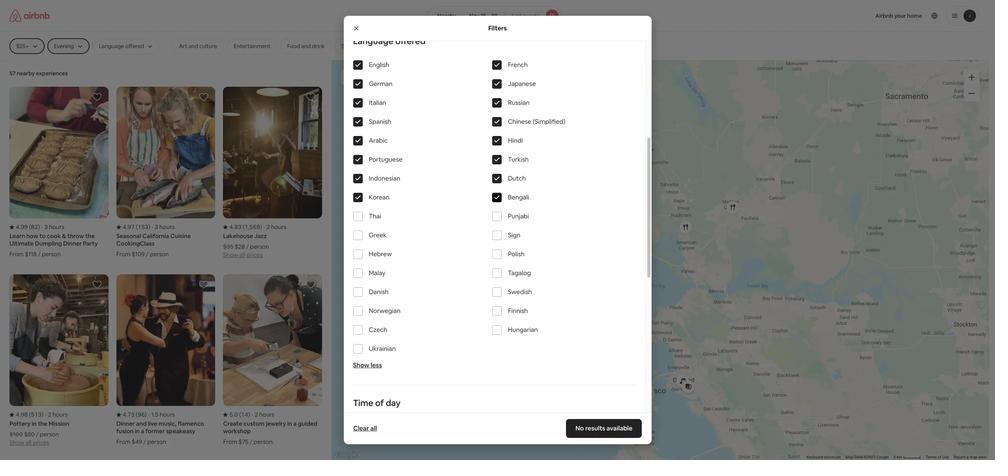 Task type: vqa. For each thing, say whether or not it's contained in the screenshot.
"should"
no



Task type: locate. For each thing, give the bounding box(es) containing it.
data
[[855, 456, 863, 460]]

3
[[44, 224, 48, 231], [155, 224, 158, 231]]

workshop
[[223, 428, 251, 436]]

custom
[[244, 421, 265, 428]]

english
[[369, 61, 389, 69]]

0 horizontal spatial prices
[[33, 440, 49, 447]]

hours up the california
[[159, 224, 175, 231]]

of inside filters dialog
[[375, 398, 384, 409]]

1 vertical spatial of
[[938, 456, 942, 460]]

prices inside lakehouse jazz $35 $28 / person show all prices
[[246, 252, 263, 259]]

4.73 out of 5 average rating,  96 reviews image
[[116, 412, 147, 419]]

1 vertical spatial the
[[38, 421, 47, 428]]

google
[[877, 456, 889, 460]]

0 horizontal spatial show
[[9, 440, 24, 447]]

keyboard shortcuts
[[807, 456, 841, 460]]

and down the (96)
[[136, 421, 147, 428]]

clear all button
[[349, 421, 381, 437]]

hours up mission
[[53, 412, 68, 419]]

0 horizontal spatial 2
[[48, 412, 51, 419]]

hours up jewelry
[[259, 412, 275, 419]]

· for 4.73 (96)
[[148, 412, 150, 419]]

a left map on the bottom of the page
[[967, 456, 969, 460]]

· 2 hours inside "lakehouse jazz" group
[[264, 224, 286, 231]]

person down former
[[147, 439, 166, 446]]

guided
[[298, 421, 318, 428]]

learn
[[9, 233, 25, 240]]

2 horizontal spatial and
[[301, 43, 311, 50]]

and left drink
[[301, 43, 311, 50]]

hours up 'music,'
[[160, 412, 175, 419]]

2 3 from the left
[[155, 224, 158, 231]]

Tours button
[[368, 38, 396, 54]]

add to wishlist image for lakehouse jazz $35 $28 / person show all prices
[[306, 92, 315, 102]]

russian
[[508, 99, 530, 107]]

1 horizontal spatial a
[[293, 421, 297, 428]]

none search field containing nearby
[[427, 6, 562, 25]]

add to wishlist image for learn how to cook & throw the ultimate dumpling dinner party from $118 / person
[[92, 92, 102, 102]]

0 vertical spatial all
[[239, 252, 245, 259]]

2 horizontal spatial all
[[370, 425, 377, 433]]

(simplified)
[[533, 118, 566, 126]]

/ inside create custom jewelry in a guided workshop from $75 / person
[[250, 439, 252, 446]]

add to wishlist image
[[92, 92, 102, 102], [199, 92, 209, 102], [306, 92, 315, 102], [199, 280, 209, 290], [306, 280, 315, 290]]

hours for jazz
[[271, 224, 286, 231]]

and inside button
[[189, 43, 198, 50]]

Art and culture button
[[172, 38, 224, 54]]

2 inside "lakehouse jazz" group
[[267, 224, 270, 231]]

person down mission
[[40, 431, 59, 439]]

add guests
[[511, 12, 540, 19]]

1 vertical spatial all
[[370, 425, 377, 433]]

german
[[369, 80, 393, 88]]

· 3 hours inside seasonal california cuisine cookingclass group
[[152, 224, 175, 231]]

all
[[239, 252, 245, 259], [370, 425, 377, 433], [26, 440, 31, 447]]

0 vertical spatial of
[[375, 398, 384, 409]]

· right (153)
[[152, 224, 153, 231]]

0 vertical spatial prices
[[246, 252, 263, 259]]

Sightseeing button
[[399, 38, 442, 54]]

add to wishlist image for dinner and live music, flamenco fusion in a former speakeasy from $49 / person
[[199, 280, 209, 290]]

0 vertical spatial show
[[223, 252, 238, 259]]

map data ©2023 google
[[846, 456, 889, 460]]

2 up mission
[[48, 412, 51, 419]]

a inside dinner and live music, flamenco fusion in a former speakeasy from $49 / person
[[141, 428, 144, 436]]

bengali
[[508, 193, 529, 202]]

from inside create custom jewelry in a guided workshop from $75 / person
[[223, 439, 237, 446]]

hours inside "lakehouse jazz" group
[[271, 224, 286, 231]]

3 up "to"
[[44, 224, 48, 231]]

food
[[287, 43, 300, 50]]

show down $100
[[9, 440, 24, 447]]

dutch
[[508, 175, 526, 183]]

music,
[[159, 421, 177, 428]]

4.99 (82)
[[16, 224, 40, 231]]

· inside 'learn how to cook & throw the ultimate dumpling dinner party' group
[[41, 224, 43, 231]]

2 horizontal spatial show
[[353, 362, 369, 370]]

0 horizontal spatial the
[[38, 421, 47, 428]]

from left $109
[[116, 251, 130, 258]]

terms of use
[[926, 456, 949, 460]]

· left 1.5
[[148, 412, 150, 419]]

of left use
[[938, 456, 942, 460]]

1 horizontal spatial · 3 hours
[[152, 224, 175, 231]]

time of day
[[353, 398, 401, 409]]

language
[[353, 36, 394, 47]]

all down $80
[[26, 440, 31, 447]]

show all prices button inside pottery in the mission group
[[9, 439, 49, 447]]

57 nearby experiences
[[9, 70, 68, 77]]

1 horizontal spatial prices
[[246, 252, 263, 259]]

· up jazz
[[264, 224, 265, 231]]

sign
[[508, 231, 521, 240]]

2 vertical spatial all
[[26, 440, 31, 447]]

the inside "learn how to cook & throw the ultimate dumpling dinner party from $118 / person"
[[85, 233, 95, 240]]

in right jewelry
[[287, 421, 292, 428]]

the
[[85, 233, 95, 240], [38, 421, 47, 428]]

4.83 out of 5 average rating,  1,568 reviews image
[[223, 224, 262, 231]]

0 vertical spatial the
[[85, 233, 95, 240]]

prices down jazz
[[246, 252, 263, 259]]

all down $28
[[239, 252, 245, 259]]

(14)
[[239, 412, 250, 419]]

· 3 hours up the california
[[152, 224, 175, 231]]

the down (513)
[[38, 421, 47, 428]]

· 2 hours up mission
[[45, 412, 68, 419]]

· 3 hours
[[41, 224, 64, 231], [152, 224, 175, 231]]

hours inside pottery in the mission group
[[53, 412, 68, 419]]

· 3 hours for to
[[41, 224, 64, 231]]

(153)
[[136, 224, 150, 231]]

5.0 (14)
[[230, 412, 250, 419]]

hungarian
[[508, 326, 538, 334]]

3 inside seasonal california cuisine cookingclass group
[[155, 224, 158, 231]]

· for 5.0 (14)
[[252, 412, 253, 419]]

day
[[386, 398, 401, 409]]

hours up cook
[[49, 224, 64, 231]]

live
[[148, 421, 157, 428]]

show inside pottery in the mission $100 $80 / person show all prices
[[9, 440, 24, 447]]

california
[[142, 233, 169, 240]]

dinner down 4.73
[[116, 421, 135, 428]]

pottery
[[9, 421, 30, 428]]

person inside "learn how to cook & throw the ultimate dumpling dinner party from $118 / person"
[[42, 251, 61, 258]]

4.73 (96)
[[123, 412, 147, 419]]

0 vertical spatial show all prices button
[[223, 251, 263, 259]]

· 2 hours for jazz
[[264, 224, 286, 231]]

/ right $80
[[36, 431, 39, 439]]

and for drink
[[301, 43, 311, 50]]

(513)
[[29, 412, 43, 419]]

from down fusion
[[116, 439, 130, 446]]

available
[[607, 425, 633, 433]]

1 horizontal spatial show
[[223, 252, 238, 259]]

1 horizontal spatial the
[[85, 233, 95, 240]]

terms
[[926, 456, 937, 460]]

· right (513)
[[45, 412, 46, 419]]

0 vertical spatial dinner
[[63, 240, 82, 248]]

$100
[[9, 431, 23, 439]]

in inside dinner and live music, flamenco fusion in a former speakeasy from $49 / person
[[135, 428, 140, 436]]

hours for and
[[160, 412, 175, 419]]

1.5
[[151, 412, 158, 419]]

2 · 3 hours from the left
[[152, 224, 175, 231]]

turkish
[[508, 156, 529, 164]]

results
[[585, 425, 605, 433]]

and inside button
[[301, 43, 311, 50]]

/ right $109
[[146, 251, 149, 258]]

party
[[83, 240, 98, 248]]

Wellness button
[[445, 38, 481, 54]]

a up $49
[[141, 428, 144, 436]]

portuguese
[[369, 156, 403, 164]]

0 horizontal spatial a
[[141, 428, 144, 436]]

1 horizontal spatial of
[[938, 456, 942, 460]]

1 horizontal spatial all
[[239, 252, 245, 259]]

· inside "lakehouse jazz" group
[[264, 224, 265, 231]]

in down (513)
[[32, 421, 37, 428]]

$75
[[239, 439, 249, 446]]

the right throw at bottom
[[85, 233, 95, 240]]

1 vertical spatial dinner
[[116, 421, 135, 428]]

from down workshop
[[223, 439, 237, 446]]

of
[[375, 398, 384, 409], [938, 456, 942, 460]]

· inside pottery in the mission group
[[45, 412, 46, 419]]

show all prices button for prices
[[223, 251, 263, 259]]

· 2 hours up the custom
[[252, 412, 275, 419]]

person inside lakehouse jazz $35 $28 / person show all prices
[[250, 243, 269, 251]]

learn how to cook & throw the ultimate dumpling dinner party group
[[9, 87, 108, 258]]

2 for (14)
[[255, 412, 258, 419]]

· 2 hours for custom
[[252, 412, 275, 419]]

prices inside pottery in the mission $100 $80 / person show all prices
[[33, 440, 49, 447]]

from down ultimate
[[9, 251, 24, 258]]

· 2 hours up jazz
[[264, 224, 286, 231]]

0 horizontal spatial show all prices button
[[9, 439, 49, 447]]

1 horizontal spatial and
[[189, 43, 198, 50]]

· for 4.97 (153)
[[152, 224, 153, 231]]

0 horizontal spatial 3
[[44, 224, 48, 231]]

add to wishlist image inside create custom jewelry in a guided workshop group
[[306, 280, 315, 290]]

1 horizontal spatial dinner
[[116, 421, 135, 428]]

· 2 hours inside create custom jewelry in a guided workshop group
[[252, 412, 275, 419]]

0 horizontal spatial dinner
[[63, 240, 82, 248]]

person right $75
[[254, 439, 273, 446]]

Food and drink button
[[280, 38, 332, 54]]

0 horizontal spatial and
[[136, 421, 147, 428]]

nearby button
[[427, 6, 463, 25]]

hours right the (1,568)
[[271, 224, 286, 231]]

entertainment
[[234, 43, 271, 50]]

person down dumpling
[[42, 251, 61, 258]]

show left the less
[[353, 362, 369, 370]]

dinner and live music, flamenco fusion in a former speakeasy from $49 / person
[[116, 421, 204, 446]]

2 horizontal spatial 2
[[267, 224, 270, 231]]

add guests button
[[504, 6, 562, 25]]

2 up jazz
[[267, 224, 270, 231]]

4.83
[[230, 224, 241, 231]]

of left day
[[375, 398, 384, 409]]

hours inside create custom jewelry in a guided workshop group
[[259, 412, 275, 419]]

/ right $49
[[143, 439, 146, 446]]

1 vertical spatial show
[[353, 362, 369, 370]]

· 3 hours up cook
[[41, 224, 64, 231]]

person down the california
[[150, 251, 169, 258]]

a left guided at left
[[293, 421, 297, 428]]

all right clear
[[370, 425, 377, 433]]

None search field
[[427, 6, 562, 25]]

dinner inside "learn how to cook & throw the ultimate dumpling dinner party from $118 / person"
[[63, 240, 82, 248]]

· for 4.98 (513)
[[45, 412, 46, 419]]

hours
[[49, 224, 64, 231], [159, 224, 175, 231], [271, 224, 286, 231], [53, 412, 68, 419], [160, 412, 175, 419], [259, 412, 275, 419]]

0 horizontal spatial all
[[26, 440, 31, 447]]

1 horizontal spatial 3
[[155, 224, 158, 231]]

show all prices button down pottery
[[9, 439, 49, 447]]

/ inside lakehouse jazz $35 $28 / person show all prices
[[246, 243, 249, 251]]

· inside create custom jewelry in a guided workshop group
[[252, 412, 253, 419]]

·
[[41, 224, 43, 231], [152, 224, 153, 231], [264, 224, 265, 231], [45, 412, 46, 419], [148, 412, 150, 419], [252, 412, 253, 419]]

hours inside 'learn how to cook & throw the ultimate dumpling dinner party' group
[[49, 224, 64, 231]]

zoom out image
[[969, 90, 975, 97]]

seasonal california cuisine cookingclass from $109 / person
[[116, 233, 191, 258]]

· 2 hours inside pottery in the mission group
[[45, 412, 68, 419]]

person inside seasonal california cuisine cookingclass from $109 / person
[[150, 251, 169, 258]]

show all prices button for show
[[9, 439, 49, 447]]

· 2 hours for in
[[45, 412, 68, 419]]

prices down $80
[[33, 440, 49, 447]]

/ right $75
[[250, 439, 252, 446]]

zoom in image
[[969, 74, 975, 81]]

dinner left party
[[63, 240, 82, 248]]

/ inside seasonal california cuisine cookingclass from $109 / person
[[146, 251, 149, 258]]

art
[[179, 43, 187, 50]]

profile element
[[571, 0, 980, 32]]

hours inside dinner and live music, flamenco fusion in a former speakeasy group
[[160, 412, 175, 419]]

show all prices button inside "lakehouse jazz" group
[[223, 251, 263, 259]]

and inside dinner and live music, flamenco fusion in a former speakeasy from $49 / person
[[136, 421, 147, 428]]

japanese
[[508, 80, 536, 88]]

show all prices button down "lakehouse"
[[223, 251, 263, 259]]

from inside dinner and live music, flamenco fusion in a former speakeasy from $49 / person
[[116, 439, 130, 446]]

show
[[223, 252, 238, 259], [353, 362, 369, 370], [9, 440, 24, 447]]

· right (14)
[[252, 412, 253, 419]]

add to wishlist image
[[92, 280, 102, 290]]

/ right $118
[[38, 251, 41, 258]]

1 horizontal spatial in
[[135, 428, 140, 436]]

1 vertical spatial show all prices button
[[9, 439, 49, 447]]

· right (82)
[[41, 224, 43, 231]]

from
[[9, 251, 24, 258], [116, 251, 130, 258], [116, 439, 130, 446], [223, 439, 237, 446]]

keyboard
[[807, 456, 823, 460]]

1 vertical spatial prices
[[33, 440, 49, 447]]

· inside dinner and live music, flamenco fusion in a former speakeasy group
[[148, 412, 150, 419]]

learn how to cook & throw the ultimate dumpling dinner party from $118 / person
[[9, 233, 98, 258]]

and right art
[[189, 43, 198, 50]]

of for terms
[[938, 456, 942, 460]]

show down $35
[[223, 252, 238, 259]]

dinner inside dinner and live music, flamenco fusion in a former speakeasy from $49 / person
[[116, 421, 135, 428]]

error
[[979, 456, 987, 460]]

1 horizontal spatial 2
[[255, 412, 258, 419]]

· inside seasonal california cuisine cookingclass group
[[152, 224, 153, 231]]

hours inside seasonal california cuisine cookingclass group
[[159, 224, 175, 231]]

punjabi
[[508, 212, 529, 221]]

2 horizontal spatial in
[[287, 421, 292, 428]]

nearby
[[17, 70, 35, 77]]

2 up the custom
[[255, 412, 258, 419]]

1 3 from the left
[[44, 224, 48, 231]]

create custom jewelry in a guided workshop from $75 / person
[[223, 421, 318, 446]]

person inside create custom jewelry in a guided workshop from $75 / person
[[254, 439, 273, 446]]

in up $49
[[135, 428, 140, 436]]

3 up the california
[[155, 224, 158, 231]]

person down jazz
[[250, 243, 269, 251]]

swedish
[[508, 288, 532, 297]]

1 horizontal spatial show all prices button
[[223, 251, 263, 259]]

0 horizontal spatial of
[[375, 398, 384, 409]]

3 inside 'learn how to cook & throw the ultimate dumpling dinner party' group
[[44, 224, 48, 231]]

filters dialog
[[344, 16, 652, 461]]

2 inside pottery in the mission group
[[48, 412, 51, 419]]

and
[[189, 43, 198, 50], [301, 43, 311, 50], [136, 421, 147, 428]]

2 vertical spatial show
[[9, 440, 24, 447]]

1 · 3 hours from the left
[[41, 224, 64, 231]]

$49
[[132, 439, 142, 446]]

0 horizontal spatial in
[[32, 421, 37, 428]]

offered
[[395, 36, 426, 47]]

dinner and live music, flamenco fusion in a former speakeasy group
[[116, 275, 215, 446]]

· for 4.83 (1,568)
[[264, 224, 265, 231]]

2 inside create custom jewelry in a guided workshop group
[[255, 412, 258, 419]]

add to wishlist image for seasonal california cuisine cookingclass from $109 / person
[[199, 92, 209, 102]]

to
[[39, 233, 46, 240]]

· 3 hours inside 'learn how to cook & throw the ultimate dumpling dinner party' group
[[41, 224, 64, 231]]

lakehouse jazz $35 $28 / person show all prices
[[223, 233, 269, 259]]

language offered
[[353, 36, 426, 47]]

add to wishlist image inside seasonal california cuisine cookingclass group
[[199, 92, 209, 102]]

0 horizontal spatial · 3 hours
[[41, 224, 64, 231]]

· for 4.99 (82)
[[41, 224, 43, 231]]

cuisine
[[171, 233, 191, 240]]

/ right $28
[[246, 243, 249, 251]]

sports
[[342, 43, 358, 50]]



Task type: describe. For each thing, give the bounding box(es) containing it.
$118
[[25, 251, 37, 258]]

4.98
[[16, 412, 28, 419]]

show inside filters dialog
[[353, 362, 369, 370]]

hours for california
[[159, 224, 175, 231]]

flamenco
[[178, 421, 204, 428]]

/ inside dinner and live music, flamenco fusion in a former speakeasy from $49 / person
[[143, 439, 146, 446]]

italian
[[369, 99, 386, 107]]

throw
[[67, 233, 84, 240]]

nov 15 – 30 button
[[463, 6, 505, 25]]

all inside lakehouse jazz $35 $28 / person show all prices
[[239, 252, 245, 259]]

person inside pottery in the mission $100 $80 / person show all prices
[[40, 431, 59, 439]]

2 for (1,568)
[[267, 224, 270, 231]]

chinese
[[508, 118, 532, 126]]

show less button
[[353, 362, 382, 370]]

nov
[[469, 12, 480, 19]]

jewelry
[[266, 421, 286, 428]]

and for culture
[[189, 43, 198, 50]]

speakeasy
[[166, 428, 195, 436]]

4.73
[[123, 412, 135, 419]]

ukrainian
[[369, 345, 396, 353]]

$109
[[132, 251, 145, 258]]

experiences
[[36, 70, 68, 77]]

km
[[897, 456, 903, 460]]

no results available
[[576, 425, 633, 433]]

4.98 out of 5 average rating,  513 reviews image
[[9, 412, 43, 419]]

spanish
[[369, 118, 391, 126]]

finnish
[[508, 307, 528, 315]]

5.0 out of 5 average rating,  14 reviews image
[[223, 412, 250, 419]]

and for live
[[136, 421, 147, 428]]

· 3 hours for cuisine
[[152, 224, 175, 231]]

shortcuts
[[824, 456, 841, 460]]

from inside "learn how to cook & throw the ultimate dumpling dinner party from $118 / person"
[[9, 251, 24, 258]]

arabic
[[369, 137, 388, 145]]

sightseeing
[[406, 43, 435, 50]]

Entertainment button
[[227, 38, 277, 54]]

4.99 out of 5 average rating,  82 reviews image
[[9, 224, 40, 231]]

2 horizontal spatial a
[[967, 456, 969, 460]]

no
[[576, 425, 584, 433]]

Sports button
[[335, 38, 365, 54]]

keyboard shortcuts button
[[807, 455, 841, 461]]

indonesian
[[369, 175, 400, 183]]

· 1.5 hours
[[148, 412, 175, 419]]

google map
showing 24 experiences. region
[[332, 60, 989, 461]]

hours for in
[[53, 412, 68, 419]]

/ inside "learn how to cook & throw the ultimate dumpling dinner party from $118 / person"
[[38, 251, 41, 258]]

tagalog
[[508, 269, 531, 278]]

seasonal
[[116, 233, 141, 240]]

drink
[[312, 43, 325, 50]]

chinese (simplified)
[[508, 118, 566, 126]]

create custom jewelry in a guided workshop group
[[223, 275, 322, 446]]

tours
[[375, 43, 389, 50]]

google image
[[334, 451, 360, 461]]

mission
[[49, 421, 69, 428]]

4.98 (513)
[[16, 412, 43, 419]]

map
[[846, 456, 854, 460]]

lakehouse jazz group
[[223, 87, 322, 259]]

no results available link
[[566, 420, 642, 439]]

all inside clear all button
[[370, 425, 377, 433]]

5 km
[[894, 456, 904, 460]]

jazz
[[254, 233, 267, 240]]

clear
[[353, 425, 369, 433]]

dumpling
[[35, 240, 62, 248]]

greek
[[369, 231, 387, 240]]

4.97
[[123, 224, 135, 231]]

4.99
[[16, 224, 28, 231]]

report
[[954, 456, 966, 460]]

show inside lakehouse jazz $35 $28 / person show all prices
[[223, 252, 238, 259]]

guests
[[523, 12, 540, 19]]

art and culture
[[179, 43, 217, 50]]

pottery in the mission group
[[9, 275, 108, 447]]

polish
[[508, 250, 525, 259]]

korean
[[369, 193, 390, 202]]

4.97 out of 5 average rating,  153 reviews image
[[116, 224, 150, 231]]

3 for 4.97 (153)
[[155, 224, 158, 231]]

filters
[[488, 24, 507, 32]]

in inside create custom jewelry in a guided workshop from $75 / person
[[287, 421, 292, 428]]

$35
[[223, 243, 233, 251]]

2 for (513)
[[48, 412, 51, 419]]

a inside create custom jewelry in a guided workshop from $75 / person
[[293, 421, 297, 428]]

hours for custom
[[259, 412, 275, 419]]

nov 15 – 30
[[469, 12, 498, 19]]

in inside pottery in the mission $100 $80 / person show all prices
[[32, 421, 37, 428]]

&
[[62, 233, 66, 240]]

thai
[[369, 212, 381, 221]]

5
[[894, 456, 896, 460]]

terms of use link
[[926, 456, 949, 460]]

ultimate
[[9, 240, 34, 248]]

3 for 4.99 (82)
[[44, 224, 48, 231]]

(96)
[[136, 412, 147, 419]]

clear all
[[353, 425, 377, 433]]

seasonal california cuisine cookingclass group
[[116, 87, 215, 258]]

report a map error
[[954, 456, 987, 460]]

4.83 (1,568)
[[230, 224, 262, 231]]

30
[[491, 12, 498, 19]]

czech
[[369, 326, 387, 334]]

person inside dinner and live music, flamenco fusion in a former speakeasy from $49 / person
[[147, 439, 166, 446]]

/ inside pottery in the mission $100 $80 / person show all prices
[[36, 431, 39, 439]]

how
[[26, 233, 38, 240]]

map
[[970, 456, 978, 460]]

add to wishlist image for create custom jewelry in a guided workshop from $75 / person
[[306, 280, 315, 290]]

use
[[943, 456, 949, 460]]

all inside pottery in the mission $100 $80 / person show all prices
[[26, 440, 31, 447]]

hours for how
[[49, 224, 64, 231]]

food and drink
[[287, 43, 325, 50]]

15
[[481, 12, 486, 19]]

of for time
[[375, 398, 384, 409]]

$28
[[235, 243, 245, 251]]

from inside seasonal california cuisine cookingclass from $109 / person
[[116, 251, 130, 258]]

the inside pottery in the mission $100 $80 / person show all prices
[[38, 421, 47, 428]]

Nature and outdoors button
[[484, 38, 550, 54]]

create
[[223, 421, 242, 428]]

danish
[[369, 288, 389, 297]]

5 km button
[[892, 455, 924, 461]]

pottery in the mission $100 $80 / person show all prices
[[9, 421, 69, 447]]



